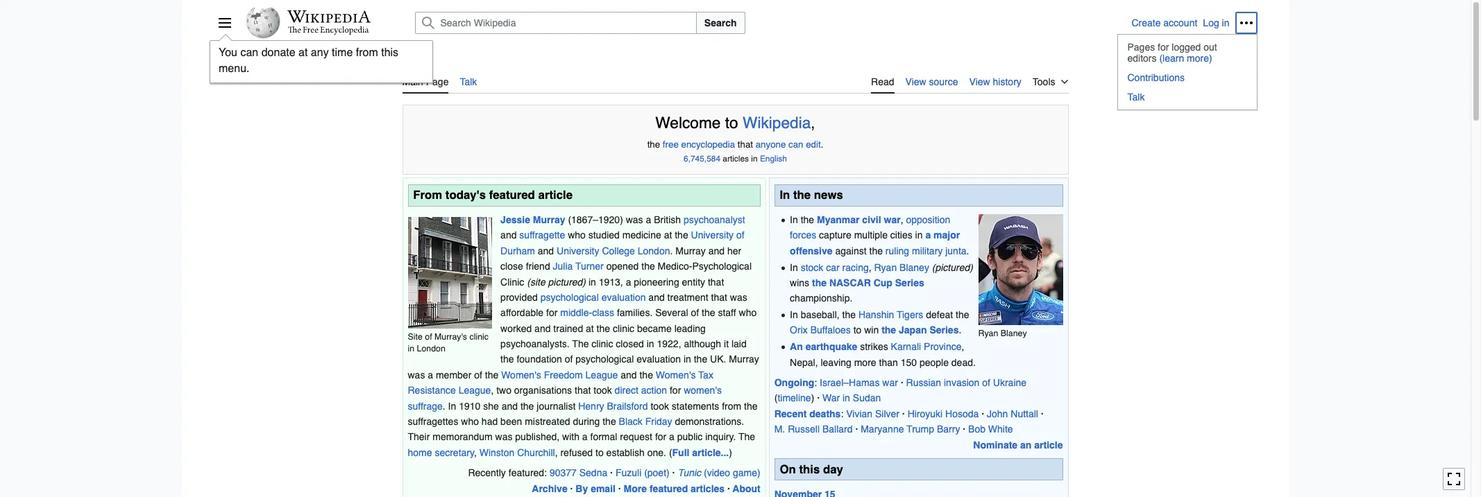 Task type: vqa. For each thing, say whether or not it's contained in the screenshot.
1st note from the bottom of the page
no



Task type: locate. For each thing, give the bounding box(es) containing it.
of inside site of murray's clinic in london
[[425, 332, 432, 342]]

, two organisations that took direct action for
[[491, 386, 684, 397]]

a up medicine
[[646, 215, 651, 226]]

in inside in 1913, a pioneering entity that provided
[[589, 277, 596, 288]]

london
[[638, 246, 670, 257], [417, 344, 446, 354]]

(
[[669, 448, 672, 459]]

1 vertical spatial to
[[854, 325, 862, 336]]

featured up jessie
[[489, 188, 535, 202]]

1 horizontal spatial view
[[970, 76, 991, 88]]

women's up action
[[656, 370, 696, 381]]

, up the nascar cup series link
[[869, 262, 872, 273]]

university up "julia turner" link
[[557, 246, 600, 257]]

women's inside women's tax resistance league
[[656, 370, 696, 381]]

the inside 'jessie murray (1867–1920) was a british psychoanalyst and suffragette who studied medicine at the'
[[675, 230, 689, 241]]

1 vertical spatial psychological
[[576, 354, 634, 366]]

. up news
[[821, 140, 824, 150]]

0 vertical spatial more
[[1187, 53, 1210, 64]]

maryanne
[[861, 424, 904, 435]]

in down english
[[780, 188, 790, 202]]

articles down encyclopedia link
[[723, 154, 749, 164]]

0 horizontal spatial view
[[906, 76, 927, 88]]

2 horizontal spatial at
[[664, 230, 672, 241]]

1 horizontal spatial this
[[799, 463, 820, 477]]

opposition forces
[[790, 215, 951, 241]]

0 vertical spatial who
[[568, 230, 586, 241]]

1 vertical spatial featured
[[650, 484, 688, 495]]

series down defeat
[[930, 325, 959, 336]]

at inside families. several of the staff who worked and trained at the clinic became leading psychoanalysts. the clinic closed in 1922, although it laid the foundation of psychological evaluation in the uk. murray was a member of the
[[586, 323, 594, 334]]

and down suffragette
[[538, 246, 554, 257]]

0 horizontal spatial london
[[417, 344, 446, 354]]

1 view from the left
[[906, 76, 927, 88]]

was for memorandum
[[495, 432, 513, 443]]

to up the free encyclopedia that anyone can edit . 6,745,584 articles in english
[[725, 114, 739, 132]]

1 vertical spatial evaluation
[[637, 354, 681, 366]]

view for view source
[[906, 76, 927, 88]]

more featured articles link
[[624, 484, 725, 495]]

0 vertical spatial university
[[691, 230, 734, 241]]

was inside 'jessie murray (1867–1920) was a british psychoanalyst and suffragette who studied medicine at the'
[[626, 215, 643, 226]]

talk link inside the personal tools navigation
[[1118, 87, 1257, 107]]

was inside demonstrations. their memorandum was published, with a formal request for a public inquiry. the home secretary , winston churchill , refused to establish one. ( full article... )
[[495, 432, 513, 443]]

invasion
[[944, 378, 980, 389]]

university down psychoanalyst link
[[691, 230, 734, 241]]

black
[[619, 417, 643, 428]]

1 horizontal spatial the
[[739, 432, 756, 443]]

psychoanalyst
[[684, 215, 745, 226]]

who for statements
[[461, 417, 479, 428]]

pioneering
[[634, 277, 680, 288]]

to down "formal"
[[596, 448, 604, 459]]

this
[[381, 47, 398, 59], [799, 463, 820, 477]]

0 vertical spatial blaney
[[900, 262, 930, 273]]

articles inside the free encyclopedia that anyone can edit . 6,745,584 articles in english
[[723, 154, 749, 164]]

vivian silver
[[847, 409, 900, 420]]

black friday link
[[619, 417, 673, 428]]

war down than
[[883, 378, 898, 389]]

0 horizontal spatial :
[[815, 378, 817, 389]]

90377 sedna link
[[550, 468, 608, 479]]

blaney down ruling military junta link on the right
[[900, 262, 930, 273]]

view inside view source link
[[906, 76, 927, 88]]

in up forces
[[790, 215, 798, 226]]

1 vertical spatial murray
[[676, 246, 706, 257]]

a inside families. several of the staff who worked and trained at the clinic became leading psychoanalysts. the clinic closed in 1922, although it laid the foundation of psychological evaluation in the uk. murray was a member of the
[[428, 370, 433, 381]]

0 horizontal spatial this
[[381, 47, 398, 59]]

main content containing welcome to
[[397, 63, 1074, 498]]

and university college london
[[535, 246, 670, 257]]

view left source
[[906, 76, 927, 88]]

0 horizontal spatial who
[[461, 417, 479, 428]]

stock car racing link
[[801, 262, 869, 273]]

logged
[[1172, 42, 1201, 53]]

from right 'time'
[[356, 47, 378, 59]]

opened the medico-psychological clinic
[[501, 261, 752, 288]]

0 horizontal spatial more
[[855, 357, 877, 368]]

1 vertical spatial from
[[722, 401, 742, 412]]

defeat
[[926, 310, 953, 321]]

member
[[436, 370, 472, 381]]

was up medicine
[[626, 215, 643, 226]]

took inside took statements from the suffragettes who had been mistreated during the
[[651, 401, 669, 412]]

murray inside . murray and her close friend
[[676, 246, 706, 257]]

orix
[[790, 325, 808, 336]]

that up "staff" on the bottom
[[711, 292, 728, 303]]

that down welcome to wikipedia ,
[[738, 140, 753, 150]]

province
[[924, 342, 962, 353]]

, down memorandum
[[475, 448, 477, 459]]

1 vertical spatial :
[[841, 409, 844, 420]]

0 horizontal spatial women's
[[501, 370, 541, 381]]

0 vertical spatial murray
[[533, 215, 566, 226]]

0 vertical spatial series
[[896, 278, 925, 289]]

0 vertical spatial london
[[638, 246, 670, 257]]

1 horizontal spatial talk link
[[1118, 87, 1257, 107]]

war in sudan link
[[823, 393, 881, 404]]

1 horizontal spatial talk
[[1128, 92, 1145, 103]]

from up demonstrations.
[[722, 401, 742, 412]]

murray inside families. several of the staff who worked and trained at the clinic became leading psychoanalysts. the clinic closed in 1922, although it laid the foundation of psychological evaluation in the uk. murray was a member of the
[[729, 354, 760, 366]]

Search Wikipedia search field
[[415, 12, 697, 34]]

that down women's freedom league and the at the left of page
[[575, 386, 591, 397]]

against
[[836, 246, 867, 257]]

the free encyclopedia image
[[288, 26, 369, 35]]

1 vertical spatial this
[[799, 463, 820, 477]]

(1867–1920)
[[568, 215, 623, 226]]

the right inquiry.
[[739, 432, 756, 443]]

0 vertical spatial to
[[725, 114, 739, 132]]

talk inside the personal tools navigation
[[1128, 92, 1145, 103]]

jessie murray (1867–1920) was a british psychoanalyst and suffragette who studied medicine at the
[[501, 215, 745, 241]]

. up province in the bottom of the page
[[959, 325, 962, 336]]

by email link
[[576, 484, 616, 495]]

talk link for contributions
[[1118, 87, 1257, 107]]

orix buffaloes link
[[790, 325, 851, 336]]

talk for contributions
[[1128, 92, 1145, 103]]

1 horizontal spatial at
[[586, 323, 594, 334]]

0 horizontal spatial talk
[[460, 76, 477, 88]]

of inside university of durham
[[737, 230, 745, 241]]

series down ryan blaney link
[[896, 278, 925, 289]]

in up orix
[[790, 310, 798, 321]]

this right 'time'
[[381, 47, 398, 59]]

who inside took statements from the suffragettes who had been mistreated during the
[[461, 417, 479, 428]]

myanmar
[[817, 215, 860, 226]]

league up 1910
[[459, 386, 491, 397]]

1 horizontal spatial from
[[722, 401, 742, 412]]

edit
[[806, 140, 821, 150]]

0 horizontal spatial at
[[298, 47, 308, 59]]

1 vertical spatial article
[[1035, 440, 1063, 451]]

murray up medico-
[[676, 246, 706, 257]]

was inside families. several of the staff who worked and trained at the clinic became leading psychoanalysts. the clinic closed in 1922, although it laid the foundation of psychological evaluation in the uk. murray was a member of the
[[408, 370, 425, 381]]

1 horizontal spatial blaney
[[1001, 328, 1027, 339]]

0 horizontal spatial the
[[572, 339, 589, 350]]

series
[[896, 278, 925, 289], [930, 325, 959, 336]]

2 women's from the left
[[656, 370, 696, 381]]

2 vertical spatial at
[[586, 323, 594, 334]]

murray inside 'jessie murray (1867–1920) was a british psychoanalyst and suffragette who studied medicine at the'
[[533, 215, 566, 226]]

a down opened
[[626, 277, 631, 288]]

talk link right page
[[460, 68, 477, 92]]

and up been
[[502, 401, 518, 412]]

medicine
[[623, 230, 662, 241]]

2 vertical spatial who
[[461, 417, 479, 428]]

2 vertical spatial to
[[596, 448, 604, 459]]

women's suffrage link
[[408, 386, 722, 412]]

1 vertical spatial ryan
[[979, 328, 999, 339]]

1 vertical spatial university
[[557, 246, 600, 257]]

view inside view history link
[[970, 76, 991, 88]]

articles
[[723, 154, 749, 164], [691, 484, 725, 495]]

was inside and treatment that was affordable for
[[730, 292, 748, 303]]

was for (1867–1920)
[[626, 215, 643, 226]]

london down site
[[417, 344, 446, 354]]

article up 'jessie murray' link
[[538, 188, 573, 202]]

: down nepal,
[[815, 378, 817, 389]]

talk for main page
[[460, 76, 477, 88]]

who inside families. several of the staff who worked and trained at the clinic became leading psychoanalysts. the clinic closed in 1922, although it laid the foundation of psychological evaluation in the uk. murray was a member of the
[[739, 308, 757, 319]]

0 horizontal spatial ryan
[[875, 262, 897, 273]]

can left edit
[[789, 140, 804, 150]]

took up henry brailsford link
[[594, 386, 612, 397]]

women's
[[501, 370, 541, 381], [656, 370, 696, 381]]

london inside site of murray's clinic in london
[[417, 344, 446, 354]]

0 vertical spatial this
[[381, 47, 398, 59]]

karnali province link
[[891, 342, 962, 353]]

clinic left closed
[[592, 339, 613, 350]]

at inside 'jessie murray (1867–1920) was a british psychoanalyst and suffragette who studied medicine at the'
[[664, 230, 672, 241]]

menu image
[[218, 16, 232, 30]]

. inside . murray and her close friend
[[670, 246, 673, 257]]

the inside demonstrations. their memorandum was published, with a formal request for a public inquiry. the home secretary , winston churchill , refused to establish one. ( full article... )
[[739, 432, 756, 443]]

middle-class link
[[560, 308, 615, 319]]

1 horizontal spatial league
[[586, 370, 618, 381]]

women's up two
[[501, 370, 541, 381]]

a inside a major offensive
[[926, 230, 931, 241]]

one.
[[648, 448, 667, 459]]

1 vertical spatial blaney
[[1001, 328, 1027, 339]]

0 horizontal spatial university
[[557, 246, 600, 257]]

the inside the free encyclopedia that anyone can edit . 6,745,584 articles in english
[[648, 140, 660, 150]]

a down opposition
[[926, 230, 931, 241]]

0 vertical spatial can
[[240, 47, 258, 59]]

can inside the free encyclopedia that anyone can edit . 6,745,584 articles in english
[[789, 140, 804, 150]]

war up cities
[[884, 215, 901, 226]]

league up , two organisations that took direct action for
[[586, 370, 618, 381]]

2 vertical spatial murray
[[729, 354, 760, 366]]

bob white
[[969, 424, 1013, 435]]

women's tax resistance league
[[408, 370, 714, 397]]

stock
[[801, 262, 824, 273]]

a inside 'jessie murray (1867–1920) was a british psychoanalyst and suffragette who studied medicine at the'
[[646, 215, 651, 226]]

1 vertical spatial more
[[855, 357, 877, 368]]

talk inside main content
[[460, 76, 477, 88]]

main content
[[397, 63, 1074, 498]]

university of durham
[[501, 230, 745, 257]]

0 vertical spatial ryan
[[875, 262, 897, 273]]

this inside main content
[[799, 463, 820, 477]]

that down psychological
[[708, 277, 724, 288]]

middle-class
[[560, 308, 615, 319]]

and down jessie
[[501, 230, 517, 241]]

articles down (video
[[691, 484, 725, 495]]

pictured)
[[548, 277, 586, 288]]

psychological down pictured)
[[541, 292, 599, 303]]

it
[[724, 339, 729, 350]]

london down medicine
[[638, 246, 670, 257]]

talk down contributions
[[1128, 92, 1145, 103]]

1 vertical spatial who
[[739, 308, 757, 319]]

1 vertical spatial the
[[739, 432, 756, 443]]

1 horizontal spatial more
[[1187, 53, 1210, 64]]

vivian silver link
[[847, 409, 900, 420]]

0 vertical spatial talk
[[460, 76, 477, 88]]

for right pages
[[1158, 42, 1170, 53]]

baseball,
[[801, 310, 840, 321]]

1 horizontal spatial murray
[[676, 246, 706, 257]]

view left history
[[970, 76, 991, 88]]

can right you
[[240, 47, 258, 59]]

talk link down contributions
[[1118, 87, 1257, 107]]

1 horizontal spatial featured
[[650, 484, 688, 495]]

mistreated
[[525, 417, 570, 428]]

, up cities
[[901, 215, 904, 226]]

evaluation down the 1922,
[[637, 354, 681, 366]]

direct
[[615, 386, 639, 397]]

0 horizontal spatial featured
[[489, 188, 535, 202]]

0 horizontal spatial can
[[240, 47, 258, 59]]

for up trained
[[546, 308, 558, 319]]

featured
[[489, 188, 535, 202], [650, 484, 688, 495]]

. up suffragettes on the left of the page
[[443, 401, 446, 412]]

account
[[1164, 17, 1198, 28]]

was up winston
[[495, 432, 513, 443]]

leaving
[[821, 357, 852, 368]]

2 horizontal spatial murray
[[729, 354, 760, 366]]

1 vertical spatial took
[[651, 401, 669, 412]]

ukraine
[[993, 378, 1027, 389]]

blaney up "ukraine"
[[1001, 328, 1027, 339]]

0 horizontal spatial series
[[896, 278, 925, 289]]

had
[[482, 417, 498, 428]]

jessie
[[501, 215, 530, 226]]

1 vertical spatial series
[[930, 325, 959, 336]]

at down middle-class
[[586, 323, 594, 334]]

featured down (poet) at the bottom left of page
[[650, 484, 688, 495]]

and down "pioneering"
[[649, 292, 665, 303]]

people
[[920, 357, 949, 368]]

0 vertical spatial :
[[815, 378, 817, 389]]

: up ballard
[[841, 409, 844, 420]]

, up dead.
[[962, 342, 965, 353]]

0 vertical spatial from
[[356, 47, 378, 59]]

1 vertical spatial can
[[789, 140, 804, 150]]

0 horizontal spatial talk link
[[460, 68, 477, 92]]

1 horizontal spatial took
[[651, 401, 669, 412]]

day
[[823, 463, 844, 477]]

ryan up "ukraine"
[[979, 328, 999, 339]]

the inside opened the medico-psychological clinic
[[642, 261, 655, 272]]

main page
[[402, 76, 449, 88]]

in left english
[[751, 154, 758, 164]]

blaney inside in stock car racing , ryan blaney (pictured) wins the nascar cup series championship. in baseball, the hanshin tigers defeat the orix buffaloes to win the japan series .
[[900, 262, 930, 273]]

and inside families. several of the staff who worked and trained at the clinic became leading psychoanalysts. the clinic closed in 1922, although it laid the foundation of psychological evaluation in the uk. murray was a member of the
[[535, 323, 551, 334]]

of right site
[[425, 332, 432, 342]]

0 horizontal spatial from
[[356, 47, 378, 59]]

in down site
[[408, 344, 415, 354]]

create account link
[[1132, 17, 1198, 28]]

0 horizontal spatial took
[[594, 386, 612, 397]]

murray down laid
[[729, 354, 760, 366]]

in up the wins
[[790, 262, 798, 273]]

in for in stock car racing , ryan blaney (pictured) wins the nascar cup series championship. in baseball, the hanshin tigers defeat the orix buffaloes to win the japan series .
[[790, 262, 798, 273]]

and inside . murray and her close friend
[[709, 246, 725, 257]]

university college london link
[[557, 246, 670, 257]]

2 view from the left
[[970, 76, 991, 88]]

who down (1867–1920)
[[568, 230, 586, 241]]

0 horizontal spatial to
[[596, 448, 604, 459]]

0 vertical spatial at
[[298, 47, 308, 59]]

1 vertical spatial war
[[883, 378, 898, 389]]

ruling military junta link
[[886, 246, 967, 257]]

6,745,584
[[684, 154, 721, 164]]

1 horizontal spatial who
[[568, 230, 586, 241]]

1 vertical spatial london
[[417, 344, 446, 354]]

university
[[691, 230, 734, 241], [557, 246, 600, 257]]

talk link for main page
[[460, 68, 477, 92]]

capture multiple cities in
[[817, 230, 926, 241]]

opened
[[607, 261, 639, 272]]

the down trained
[[572, 339, 589, 350]]

0 vertical spatial articles
[[723, 154, 749, 164]]

1 horizontal spatial university
[[691, 230, 734, 241]]

0 vertical spatial the
[[572, 339, 589, 350]]

and inside and treatment that was affordable for
[[649, 292, 665, 303]]

(site pictured)
[[527, 277, 586, 288]]

freedom
[[544, 370, 583, 381]]

who right "staff" on the bottom
[[739, 308, 757, 319]]

friday
[[645, 417, 673, 428]]

a up resistance
[[428, 370, 433, 381]]

was up resistance
[[408, 370, 425, 381]]

hanshin tigers link
[[859, 310, 924, 321]]

1 vertical spatial at
[[664, 230, 672, 241]]

free link
[[663, 140, 679, 150]]

clinic inside site of murray's clinic in london
[[470, 332, 489, 342]]

0 horizontal spatial blaney
[[900, 262, 930, 273]]

full article...
[[672, 448, 729, 459]]

encyclopedia
[[681, 140, 735, 150]]

tigers
[[897, 310, 924, 321]]

murray up the suffragette 'link'
[[533, 215, 566, 226]]

in up the psychological evaluation
[[589, 277, 596, 288]]

in for in the myanmar civil war ,
[[790, 215, 798, 226]]

. inside the free encyclopedia that anyone can edit . 6,745,584 articles in english
[[821, 140, 824, 150]]

was up "staff" on the bottom
[[730, 292, 748, 303]]

ryan blaney link
[[875, 262, 930, 273]]

inquiry.
[[706, 432, 736, 443]]

that inside and treatment that was affordable for
[[711, 292, 728, 303]]

to left win
[[854, 325, 862, 336]]

who inside 'jessie murray (1867–1920) was a british psychoanalyst and suffragette who studied medicine at the'
[[568, 230, 586, 241]]

the nascar cup series link
[[812, 278, 925, 289]]

timeline link
[[778, 393, 811, 404]]

was
[[626, 215, 643, 226], [730, 292, 748, 303], [408, 370, 425, 381], [495, 432, 513, 443]]

to inside in stock car racing , ryan blaney (pictured) wins the nascar cup series championship. in baseball, the hanshin tigers defeat the orix buffaloes to win the japan series .
[[854, 325, 862, 336]]

that inside in 1913, a pioneering entity that provided
[[708, 277, 724, 288]]

2 horizontal spatial who
[[739, 308, 757, 319]]

this right 'on'
[[799, 463, 820, 477]]

in right log
[[1222, 17, 1230, 28]]

1 horizontal spatial women's
[[656, 370, 696, 381]]

1 vertical spatial league
[[459, 386, 491, 397]]

and up psychological
[[709, 246, 725, 257]]

direct action link
[[615, 386, 667, 397]]

1 horizontal spatial london
[[638, 246, 670, 257]]

entity
[[682, 277, 705, 288]]

of left "ukraine"
[[983, 378, 991, 389]]

0 horizontal spatial article
[[538, 188, 573, 202]]

and up direct
[[621, 370, 637, 381]]

ryan
[[875, 262, 897, 273], [979, 328, 999, 339]]

, inside , nepal, leaving more than 150 people dead.
[[962, 342, 965, 353]]

in left 1910
[[448, 401, 456, 412]]

1 women's from the left
[[501, 370, 541, 381]]

fullscreen image
[[1448, 473, 1462, 487]]

2 horizontal spatial to
[[854, 325, 862, 336]]

women's suffrage
[[408, 386, 722, 412]]

of up her
[[737, 230, 745, 241]]

at left any
[[298, 47, 308, 59]]

in the news
[[780, 188, 844, 202]]

ryan up cup
[[875, 262, 897, 273]]

0 horizontal spatial murray
[[533, 215, 566, 226]]

who down 1910
[[461, 417, 479, 428]]

women's freedom league link
[[501, 370, 618, 381]]

1 horizontal spatial can
[[789, 140, 804, 150]]

from inside the "you can donate at any time from this menu."
[[356, 47, 378, 59]]



Task type: describe. For each thing, give the bounding box(es) containing it.
m.
[[775, 424, 785, 435]]

menu.
[[218, 63, 249, 75]]

nominate
[[974, 440, 1018, 451]]

for inside demonstrations. their memorandum was published, with a formal request for a public inquiry. the home secretary , winston churchill , refused to establish one. ( full article... )
[[655, 432, 667, 443]]

in down became
[[647, 339, 654, 350]]

today's
[[446, 188, 486, 202]]

1 horizontal spatial :
[[841, 409, 844, 420]]

1 vertical spatial articles
[[691, 484, 725, 495]]

close
[[501, 261, 523, 272]]

tax
[[699, 370, 714, 381]]

ellipsis image
[[1240, 16, 1254, 30]]

email
[[591, 484, 616, 495]]

ryan blaney in may 2023 image
[[979, 214, 1063, 325]]

russian invasion of ukraine link
[[906, 378, 1027, 389]]

Search search field
[[398, 12, 1132, 34]]

recently featured:
[[468, 468, 550, 479]]

psychological inside families. several of the staff who worked and trained at the clinic became leading psychoanalysts. the clinic closed in 1922, although it laid the foundation of psychological evaluation in the uk. murray was a member of the
[[576, 354, 634, 366]]

psychoanalysts.
[[501, 339, 570, 350]]

women's for freedom
[[501, 370, 541, 381]]

was for that
[[730, 292, 748, 303]]

ryan inside in stock car racing , ryan blaney (pictured) wins the nascar cup series championship. in baseball, the hanshin tigers defeat the orix buffaloes to win the japan series .
[[875, 262, 897, 273]]

site of murray's clinic in london image
[[408, 217, 492, 329]]

contributions
[[1128, 72, 1185, 83]]

)
[[729, 448, 732, 459]]

for right action
[[670, 386, 681, 397]]

recently
[[468, 468, 506, 479]]

white
[[989, 424, 1013, 435]]

uk.
[[710, 354, 727, 366]]

tools
[[1033, 76, 1056, 88]]

war in sudan
[[823, 393, 881, 404]]

to inside demonstrations. their memorandum was published, with a formal request for a public inquiry. the home secretary , winston churchill , refused to establish one. ( full article... )
[[596, 448, 604, 459]]

by email
[[576, 484, 616, 495]]

, left refused
[[555, 448, 558, 459]]

ballard
[[823, 424, 853, 435]]

wikipedia image
[[287, 10, 370, 23]]

6,745,584 link
[[684, 154, 721, 164]]

hiroyuki
[[908, 409, 943, 420]]

(pictured)
[[932, 262, 973, 273]]

0 vertical spatial article
[[538, 188, 573, 202]]

recent deaths :
[[775, 409, 847, 420]]

this inside the "you can donate at any time from this menu."
[[381, 47, 398, 59]]

foundation
[[517, 354, 562, 366]]

1 horizontal spatial to
[[725, 114, 739, 132]]

90377
[[550, 468, 577, 479]]

in down although on the bottom of the page
[[684, 354, 691, 366]]

israel–hamas
[[820, 378, 880, 389]]

vivian
[[847, 409, 873, 420]]

source
[[929, 76, 959, 88]]

tunic (video game)
[[678, 468, 761, 479]]

establish
[[607, 448, 645, 459]]

clinic up closed
[[613, 323, 635, 334]]

learn
[[1163, 53, 1185, 64]]

who for several
[[739, 308, 757, 319]]

featured:
[[509, 468, 547, 479]]

tunic
[[678, 468, 701, 479]]

in right war
[[843, 393, 850, 404]]

view for view history
[[970, 76, 991, 88]]

a right with
[[582, 432, 588, 443]]

a inside in 1913, a pioneering entity that provided
[[626, 277, 631, 288]]

in inside the personal tools navigation
[[1222, 17, 1230, 28]]

by
[[576, 484, 588, 495]]

suffragette
[[520, 230, 565, 241]]

sudan
[[853, 393, 881, 404]]

, left two
[[491, 386, 494, 397]]

request
[[620, 432, 653, 443]]

0 vertical spatial evaluation
[[602, 292, 646, 303]]

war
[[823, 393, 840, 404]]

several
[[656, 308, 689, 319]]

contributions link
[[1118, 68, 1257, 87]]

ongoing link
[[775, 378, 815, 389]]

1 horizontal spatial ryan
[[979, 328, 999, 339]]

brailsford
[[607, 401, 648, 412]]

of right member at the left bottom
[[474, 370, 482, 381]]

medico-
[[658, 261, 693, 272]]

than
[[879, 357, 898, 368]]

maryanne trump barry
[[861, 424, 961, 435]]

main page link
[[402, 68, 449, 94]]

provided
[[501, 292, 538, 303]]

affordable
[[501, 308, 544, 319]]

in inside site of murray's clinic in london
[[408, 344, 415, 354]]

racing
[[843, 262, 869, 273]]

. up "(pictured)"
[[967, 246, 970, 257]]

more inside the personal tools navigation
[[1187, 53, 1210, 64]]

league inside women's tax resistance league
[[459, 386, 491, 397]]

donate
[[261, 47, 295, 59]]

families.
[[617, 308, 653, 319]]

search
[[705, 17, 737, 28]]

nepal,
[[790, 357, 818, 368]]

more
[[624, 484, 647, 495]]

, inside in stock car racing , ryan blaney (pictured) wins the nascar cup series championship. in baseball, the hanshin tigers defeat the orix buffaloes to win the japan series .
[[869, 262, 872, 273]]

journalist
[[537, 401, 576, 412]]

. inside in stock car racing , ryan blaney (pictured) wins the nascar cup series championship. in baseball, the hanshin tigers defeat the orix buffaloes to win the japan series .
[[959, 325, 962, 336]]

military
[[912, 246, 943, 257]]

henry
[[579, 401, 604, 412]]

for inside and treatment that was affordable for
[[546, 308, 558, 319]]

churchill
[[517, 448, 555, 459]]

women's for tax
[[656, 370, 696, 381]]

turner
[[576, 261, 604, 272]]

although
[[684, 339, 722, 350]]

she
[[483, 401, 499, 412]]

view source
[[906, 76, 959, 88]]

hiroyuki hosoda link
[[908, 409, 979, 420]]

an
[[1021, 440, 1032, 451]]

0 vertical spatial league
[[586, 370, 618, 381]]

search button
[[696, 12, 745, 34]]

trump
[[907, 424, 935, 435]]

at inside the "you can donate at any time from this menu."
[[298, 47, 308, 59]]

m. russell ballard link
[[775, 424, 853, 435]]

personal tools navigation
[[1118, 12, 1258, 110]]

became
[[637, 323, 672, 334]]

view history
[[970, 76, 1022, 88]]

(site
[[527, 277, 546, 288]]

organisations
[[514, 386, 572, 397]]

english link
[[760, 154, 787, 164]]

murray for jessie
[[533, 215, 566, 226]]

university inside university of durham
[[691, 230, 734, 241]]

more featured articles
[[624, 484, 725, 495]]

the inside families. several of the staff who worked and trained at the clinic became leading psychoanalysts. the clinic closed in 1922, although it laid the foundation of psychological evaluation in the uk. murray was a member of the
[[572, 339, 589, 350]]

. in 1910 she and the journalist henry brailsford
[[443, 401, 648, 412]]

more inside , nepal, leaving more than 150 people dead.
[[855, 357, 877, 368]]

college
[[602, 246, 635, 257]]

israel–hamas war
[[820, 378, 898, 389]]

create
[[1132, 17, 1161, 28]]

henry brailsford link
[[579, 401, 648, 412]]

jessie murray link
[[501, 215, 566, 226]]

, up edit
[[811, 114, 816, 132]]

a up the '('
[[669, 432, 675, 443]]

in up ruling military junta link on the right
[[916, 230, 923, 241]]

and inside 'jessie murray (1867–1920) was a british psychoanalyst and suffragette who studied medicine at the'
[[501, 230, 517, 241]]

evaluation inside families. several of the staff who worked and trained at the clinic became leading psychoanalysts. the clinic closed in 1922, although it laid the foundation of psychological evaluation in the uk. murray was a member of the
[[637, 354, 681, 366]]

90377 sedna
[[550, 468, 608, 479]]

murray for .
[[676, 246, 706, 257]]

1 horizontal spatial series
[[930, 325, 959, 336]]

1 horizontal spatial article
[[1035, 440, 1063, 451]]

in inside the free encyclopedia that anyone can edit . 6,745,584 articles in english
[[751, 154, 758, 164]]

0 vertical spatial featured
[[489, 188, 535, 202]]

0 vertical spatial took
[[594, 386, 612, 397]]

can inside the "you can donate at any time from this menu."
[[240, 47, 258, 59]]

statements
[[672, 401, 720, 412]]

, nepal, leaving more than 150 people dead.
[[790, 342, 976, 368]]

of up "leading" at the left bottom
[[691, 308, 699, 319]]

in stock car racing , ryan blaney (pictured) wins the nascar cup series championship. in baseball, the hanshin tigers defeat the orix buffaloes to win the japan series .
[[790, 262, 973, 336]]

of inside 'russian invasion of ukraine timeline'
[[983, 378, 991, 389]]

0 vertical spatial war
[[884, 215, 901, 226]]

that inside the free encyclopedia that anyone can edit . 6,745,584 articles in english
[[738, 140, 753, 150]]

in for in the news
[[780, 188, 790, 202]]

0 vertical spatial psychological
[[541, 292, 599, 303]]

from inside took statements from the suffragettes who had been mistreated during the
[[722, 401, 742, 412]]

of up freedom at the bottom left of the page
[[565, 354, 573, 366]]

julia turner
[[553, 261, 604, 272]]

two
[[497, 386, 512, 397]]

for inside pages for logged out editors
[[1158, 42, 1170, 53]]

leading
[[675, 323, 706, 334]]

sedna
[[580, 468, 608, 479]]



